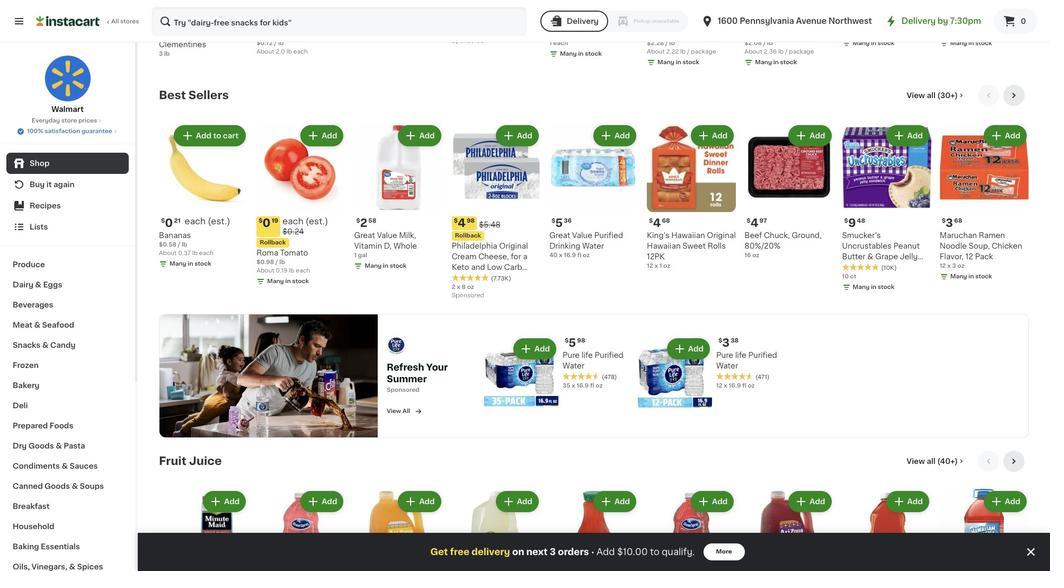 Task type: describe. For each thing, give the bounding box(es) containing it.
x left 8
[[457, 284, 461, 290]]

refresh your summer spo nsored
[[387, 363, 448, 393]]

each (est.) for 0
[[185, 217, 230, 226]]

green
[[745, 20, 768, 27]]

19
[[272, 218, 278, 224]]

88
[[467, 6, 475, 12]]

/ inside roma tomato $0.98 / lb about 0.19 lb each
[[276, 259, 278, 265]]

pure life purified water for 3
[[717, 352, 778, 370]]

seedless inside green seedless grapes bag $2.08 / lb about 2.36 lb / package
[[770, 20, 804, 27]]

lifestyle
[[452, 274, 484, 282]]

68 for 4
[[662, 218, 671, 224]]

0 for $ 0 25 $0.38
[[556, 6, 564, 17]]

7
[[947, 6, 953, 17]]

your
[[427, 363, 448, 372]]

80%/20%
[[745, 243, 781, 250]]

lemon
[[905, 20, 931, 27]]

many in stock down 42
[[560, 51, 602, 57]]

ramen
[[980, 232, 1006, 239]]

stock down delivery button
[[585, 51, 602, 57]]

many down the sunkist
[[853, 41, 870, 46]]

many in stock down "blueberries"
[[951, 41, 993, 46]]

$ 3 97
[[161, 6, 181, 17]]

bakery link
[[6, 375, 129, 396]]

butter
[[843, 253, 866, 261]]

5 for great value purified drinking water
[[556, 218, 563, 229]]

2 for 2 lb
[[452, 30, 456, 36]]

delivery for delivery by 7:30pm
[[902, 17, 937, 25]]

view all (30+) button
[[903, 85, 970, 106]]

98 for 5
[[578, 338, 586, 344]]

in down 2.36
[[774, 60, 779, 65]]

view all (40+) button
[[903, 451, 970, 472]]

in down sandwich in the top of the page
[[872, 284, 877, 290]]

10
[[843, 274, 849, 280]]

stock down green seedless grapes bag $2.08 / lb about 2.36 lb / package
[[781, 60, 798, 65]]

item carousel region containing fruit juice
[[159, 451, 1030, 571]]

purified for 3
[[749, 352, 778, 359]]

dairy & eggs link
[[6, 275, 129, 295]]

guarantee
[[82, 128, 112, 134]]

1 4 from the left
[[458, 218, 466, 229]]

pure life family image
[[160, 315, 378, 438]]

package inside sun harvest seedless red grapes $2.28 / lb about 2.22 lb / package
[[692, 49, 717, 55]]

delivery by 7:30pm
[[902, 17, 982, 25]]

great for vitamin
[[354, 232, 375, 239]]

prices
[[78, 118, 97, 124]]

fruit juice
[[159, 456, 222, 467]]

many down gal
[[365, 263, 382, 269]]

marketside organic bananas $0.72 / lb about 2.0 lb each
[[257, 20, 330, 55]]

recipes
[[30, 202, 61, 209]]

sweet
[[683, 243, 706, 250]]

maruchan
[[941, 232, 978, 239]]

many in stock down sandwich in the top of the page
[[853, 284, 895, 290]]

$0.98
[[257, 259, 274, 265]]

candy
[[50, 341, 76, 349]]

1 left 44
[[263, 6, 268, 17]]

06
[[662, 6, 670, 12]]

a
[[523, 253, 528, 261]]

& left candy
[[42, 341, 48, 349]]

sunkist growers lemon
[[843, 20, 931, 27]]

great value purified drinking water 40 x 16.9 fl oz
[[550, 232, 624, 258]]

/ right 2.22
[[688, 49, 690, 55]]

$4.97
[[185, 9, 206, 17]]

cheese,
[[479, 253, 509, 261]]

1 vertical spatial hawaiian
[[647, 243, 681, 250]]

$ 5 98
[[565, 337, 586, 349]]

pure life healthy hydration image
[[387, 336, 406, 355]]

many down "blueberries"
[[951, 41, 968, 46]]

$ for $ 3 88
[[454, 6, 458, 12]]

and
[[471, 264, 485, 271]]

1 ct
[[354, 30, 365, 36]]

view all (30+)
[[907, 92, 959, 99]]

vitamin
[[354, 243, 382, 250]]

water for 3
[[717, 362, 739, 370]]

$4.98 original price: $5.48 element
[[452, 217, 541, 230]]

/ up 2.36
[[764, 41, 766, 46]]

many in stock down '0.19'
[[267, 278, 309, 284]]

16.9 for 5
[[577, 383, 589, 389]]

1 horizontal spatial all
[[403, 408, 410, 414]]

stock down the (10k)
[[878, 284, 895, 290]]

beverages link
[[6, 295, 129, 315]]

Search field
[[153, 7, 526, 35]]

rollback for roma tomato
[[260, 240, 286, 245]]

many in stock down 2.36
[[756, 60, 798, 65]]

noodle
[[941, 243, 968, 250]]

each inside 'element'
[[185, 217, 206, 226]]

rolls
[[708, 243, 726, 250]]

2.0
[[276, 49, 285, 55]]

$ for $ 1 44
[[259, 6, 263, 12]]

/ inside 'bananas $0.58 / lb about 0.37 lb each'
[[178, 242, 180, 248]]

original inside philadelphia original cream cheese, for a keto and low carb lifestyle
[[500, 243, 528, 250]]

delivery button
[[541, 11, 609, 32]]

& left sauces
[[62, 462, 68, 470]]

everyday store prices
[[32, 118, 97, 124]]

great for drinking
[[550, 232, 571, 239]]

each inside '$ 0 19 each (est.) $0.24'
[[283, 217, 304, 226]]

stock down sunkist growers lemon
[[878, 41, 895, 46]]

/ right 2.36
[[786, 49, 788, 55]]

goods for dry
[[28, 442, 54, 450]]

$ for $ 0 74
[[357, 6, 360, 12]]

2 for 2 x 8 oz
[[452, 284, 456, 290]]

in down 2.22
[[676, 60, 682, 65]]

fruit
[[159, 456, 187, 467]]

many down lime 42 1 each
[[560, 51, 577, 57]]

purified inside great value purified drinking water 40 x 16.9 fl oz
[[595, 232, 624, 239]]

0 vertical spatial 5
[[653, 6, 661, 17]]

$ for $ 2 58
[[357, 218, 360, 224]]

gal
[[358, 253, 367, 258]]

smucker's uncrustables peanut butter & grape jelly sandwich
[[843, 232, 921, 271]]

lb up 0.37
[[182, 242, 187, 248]]

stock down roma tomato $0.98 / lb about 0.19 lb each
[[292, 278, 309, 284]]

dry goods & pasta
[[13, 442, 85, 450]]

many in stock down pack on the top
[[951, 274, 993, 280]]

lb right 2.0
[[287, 49, 292, 55]]

(est.) inside '$ 0 19 each (est.) $0.24'
[[306, 217, 328, 226]]

many down the 10 ct
[[853, 284, 870, 290]]

& left 'soups'
[[72, 483, 78, 490]]

avenue
[[797, 17, 827, 25]]

many down the flavor,
[[951, 274, 968, 280]]

3 up halos
[[165, 6, 172, 17]]

1 down the $ 0 74
[[354, 30, 357, 36]]

product group containing 5
[[550, 123, 639, 260]]

smucker's
[[843, 232, 882, 239]]

many down 2.36
[[756, 60, 773, 65]]

stock down 'bananas $0.58 / lb about 0.37 lb each' at the top of the page
[[195, 261, 211, 267]]

lb right 0.37
[[192, 251, 198, 256]]

$ 1 44
[[259, 6, 277, 17]]

value for d,
[[377, 232, 397, 239]]

$2.08
[[745, 41, 762, 46]]

in down 42
[[579, 51, 584, 57]]

oils, vinegars, & spices link
[[6, 557, 129, 571]]

frozen
[[13, 362, 39, 369]]

each (est.) for 1
[[281, 5, 327, 13]]

$ for $ 0 21
[[161, 218, 165, 224]]

lb up 2.0
[[278, 41, 284, 46]]

12 inside king's hawaiian original hawaiian sweet rolls 12pk 12 x 1 oz
[[647, 263, 654, 269]]

(7.73k)
[[491, 276, 512, 282]]

product group containing 9
[[843, 123, 932, 294]]

3 up maruchan
[[947, 218, 954, 229]]

/ up 2.22
[[666, 41, 668, 46]]

green seedless grapes bag $2.08 / lb about 2.36 lb / package
[[745, 20, 833, 55]]

$5.06 per package (estimated) element
[[647, 4, 737, 18]]

in down sunkist growers lemon
[[872, 41, 877, 46]]

purified for 5
[[595, 352, 624, 359]]

16.9 inside great value purified drinking water 40 x 16.9 fl oz
[[564, 253, 576, 258]]

& left eggs
[[35, 281, 41, 288]]

roma
[[257, 249, 278, 257]]

12 x 16.9 fl oz
[[717, 383, 755, 389]]

meat & seafood link
[[6, 315, 129, 335]]

deli
[[13, 402, 28, 409]]

each right 44
[[281, 5, 302, 13]]

$0.19 each (estimated) original price: $0.24 element
[[257, 217, 346, 237]]

about inside 'bananas $0.58 / lb about 0.37 lb each'
[[159, 251, 177, 256]]

lime
[[550, 30, 568, 38]]

42
[[570, 30, 579, 38]]

bananas inside marketside organic bananas $0.72 / lb about 2.0 lb each
[[257, 30, 289, 38]]

68 for 3
[[955, 218, 963, 224]]

3 inside maruchan ramen noodle soup, chicken flavor, 12 pack 12 x 3 oz
[[953, 263, 957, 269]]

red
[[647, 30, 663, 38]]

water inside great value purified drinking water 40 x 16.9 fl oz
[[583, 243, 605, 250]]

36
[[564, 218, 572, 224]]

baking essentials
[[13, 543, 80, 550]]

35 x 16.9 fl oz
[[563, 383, 603, 389]]

in down "blueberries"
[[969, 41, 975, 46]]

in down '0.19'
[[286, 278, 291, 284]]

many in stock down sunkist growers lemon
[[853, 41, 895, 46]]

$ 5 06
[[650, 6, 670, 17]]

$ for $ 0 19 each (est.) $0.24
[[259, 218, 263, 224]]

1 sponsored badge image from the top
[[452, 38, 484, 44]]

& left spices
[[69, 563, 75, 571]]

pasta
[[64, 442, 85, 450]]

/ inside marketside organic bananas $0.72 / lb about 2.0 lb each
[[274, 41, 277, 46]]

seafood
[[42, 321, 74, 329]]

lb down $ 3 88
[[457, 30, 463, 36]]

3 left 38
[[723, 337, 730, 349]]

$ 4 98
[[454, 218, 475, 229]]

lb up 2.22
[[670, 41, 675, 46]]

each inside roma tomato $0.98 / lb about 0.19 lb each
[[296, 268, 310, 274]]

ct for 10 ct
[[851, 274, 857, 280]]

many in stock down 2.22
[[658, 60, 700, 65]]

produce
[[13, 261, 45, 268]]

rollback for philadelphia original cream cheese, for a keto and low carb lifestyle
[[455, 233, 481, 239]]

lb up 2.36
[[768, 41, 773, 46]]

add inside get free delivery on next 3 orders • add $10.00 to qualify.
[[597, 548, 615, 556]]

fl for 5
[[591, 383, 595, 389]]

northwest
[[829, 17, 873, 25]]

get
[[431, 548, 448, 556]]

about inside marketside organic bananas $0.72 / lb about 2.0 lb each
[[257, 49, 275, 55]]

1 inside king's hawaiian original hawaiian sweet rolls 12pk 12 x 1 oz
[[660, 263, 662, 269]]

& inside smucker's uncrustables peanut butter & grape jelly sandwich
[[868, 253, 874, 261]]

view for best sellers
[[907, 92, 926, 99]]

pure life purified water for 5
[[563, 352, 624, 370]]

all stores
[[111, 19, 139, 24]]

on
[[513, 548, 525, 556]]

$ for $ 4 98
[[454, 218, 458, 224]]

view for fruit juice
[[907, 458, 926, 465]]

(478)
[[602, 375, 617, 380]]

(10k)
[[882, 265, 897, 271]]

grape
[[876, 253, 899, 261]]

king's
[[647, 232, 670, 239]]

x inside great value purified drinking water 40 x 16.9 fl oz
[[559, 253, 563, 258]]

each inside 'bananas $0.58 / lb about 0.37 lb each'
[[199, 251, 214, 256]]

74
[[369, 6, 377, 12]]

12 down $ 3 38
[[717, 383, 723, 389]]

12 down the flavor,
[[941, 263, 947, 269]]

lb right 2.22
[[681, 49, 686, 55]]

many down 0.37
[[170, 261, 186, 267]]

buy
[[30, 181, 45, 188]]

3 left 88
[[458, 6, 465, 17]]

delivery for delivery
[[567, 17, 599, 25]]

lb right '0.19'
[[289, 268, 295, 274]]

stock down sun harvest seedless red grapes $2.28 / lb about 2.22 lb / package
[[683, 60, 700, 65]]

$0.21 each (estimated) element
[[159, 217, 248, 230]]

oz inside great value purified drinking water 40 x 16.9 fl oz
[[583, 253, 590, 258]]

produce link
[[6, 255, 129, 275]]



Task type: locate. For each thing, give the bounding box(es) containing it.
x inside king's hawaiian original hawaiian sweet rolls 12pk 12 x 1 oz
[[655, 263, 659, 269]]

lb inside "halos california clementines 3 lb"
[[164, 51, 170, 57]]

68
[[662, 218, 671, 224], [955, 218, 963, 224]]

it
[[47, 181, 52, 188]]

0 vertical spatial bananas
[[257, 30, 289, 38]]

97 for 3
[[174, 6, 181, 12]]

0 horizontal spatial ct
[[358, 30, 365, 36]]

beef chuck, ground, 80%/20% 16 oz
[[745, 232, 822, 258]]

$ for $ 4 68
[[650, 218, 653, 224]]

98 inside $ 4 98
[[467, 218, 475, 224]]

item carousel region
[[159, 85, 1030, 306], [159, 451, 1030, 571]]

in down 0.37
[[188, 261, 193, 267]]

ct inside 'group'
[[851, 274, 857, 280]]

sun
[[647, 20, 662, 27]]

add
[[224, 132, 240, 140], [322, 132, 337, 140], [420, 132, 435, 140], [517, 132, 533, 140], [615, 132, 631, 140], [713, 132, 728, 140], [810, 132, 826, 140], [908, 132, 924, 140], [1006, 132, 1021, 140], [535, 345, 550, 353], [689, 345, 704, 353], [224, 498, 240, 505], [322, 498, 337, 505], [420, 498, 435, 505], [517, 498, 533, 505], [615, 498, 631, 505], [713, 498, 728, 505], [810, 498, 826, 505], [908, 498, 924, 505], [1006, 498, 1021, 505], [597, 548, 615, 556]]

2 sponsored badge image from the top
[[452, 293, 484, 299]]

breakfast
[[13, 503, 50, 510]]

grapes inside sun harvest seedless red grapes $2.28 / lb about 2.22 lb / package
[[664, 30, 692, 38]]

0 horizontal spatial grapes
[[664, 30, 692, 38]]

1 horizontal spatial 5
[[569, 337, 577, 349]]

2 left 58
[[360, 218, 368, 229]]

each
[[281, 5, 302, 13], [554, 41, 568, 46], [294, 49, 308, 55], [185, 217, 206, 226], [283, 217, 304, 226], [199, 251, 214, 256], [296, 268, 310, 274]]

0 horizontal spatial each (est.)
[[185, 217, 230, 226]]

$ inside $ 4 68
[[650, 218, 653, 224]]

(est.) for 5
[[695, 5, 718, 13]]

hawaiian up sweet
[[672, 232, 706, 239]]

(est.) inside $0.21 each (estimated) 'element'
[[208, 217, 230, 226]]

0 horizontal spatial all
[[111, 19, 119, 24]]

0.37
[[178, 251, 191, 256]]

$ inside the $ 0 74
[[357, 6, 360, 12]]

pure down $ 5 98
[[563, 352, 580, 359]]

king's hawaiian original hawaiian sweet rolls 12pk 12 x 1 oz
[[647, 232, 736, 269]]

68 up maruchan
[[955, 218, 963, 224]]

97 for 4
[[760, 218, 768, 224]]

0 vertical spatial ct
[[358, 30, 365, 36]]

1 horizontal spatial great
[[550, 232, 571, 239]]

2 all from the top
[[928, 458, 936, 465]]

0 vertical spatial 2
[[452, 30, 456, 36]]

1 vertical spatial all
[[403, 408, 410, 414]]

3 inside get free delivery on next 3 orders • add $10.00 to qualify.
[[550, 548, 556, 556]]

0 horizontal spatial original
[[500, 243, 528, 250]]

all left (40+)
[[928, 458, 936, 465]]

1 all from the top
[[928, 92, 936, 99]]

$ left 58
[[357, 218, 360, 224]]

stock down 7:30pm
[[976, 41, 993, 46]]

& right 'meat'
[[34, 321, 40, 329]]

beef
[[745, 232, 763, 239]]

oz inside maruchan ramen noodle soup, chicken flavor, 12 pack 12 x 3 oz
[[958, 263, 965, 269]]

1 horizontal spatial value
[[573, 232, 593, 239]]

all for fruit juice
[[928, 458, 936, 465]]

$ left 88
[[454, 6, 458, 12]]

1 horizontal spatial ct
[[851, 274, 857, 280]]

68 inside $ 3 68
[[955, 218, 963, 224]]

0 vertical spatial all
[[928, 92, 936, 99]]

$ left 44
[[259, 6, 263, 12]]

0 horizontal spatial package
[[692, 49, 717, 55]]

2 down $ 3 88
[[452, 30, 456, 36]]

0 inside button
[[1022, 17, 1027, 25]]

1 vertical spatial view
[[387, 408, 401, 414]]

great inside great value milk, vitamin d, whole 1 gal
[[354, 232, 375, 239]]

$4.91 per package (estimated) element
[[745, 4, 834, 18]]

/ up '0.19'
[[276, 259, 278, 265]]

oils,
[[13, 563, 30, 571]]

0 horizontal spatial 97
[[174, 6, 181, 12]]

/pkg (est.)
[[674, 5, 718, 13]]

about inside sun harvest seedless red grapes $2.28 / lb about 2.22 lb / package
[[647, 49, 665, 55]]

& left pasta
[[56, 442, 62, 450]]

0 inside '$ 0 19 each (est.) $0.24'
[[263, 218, 271, 229]]

2 value from the left
[[573, 232, 593, 239]]

in down maruchan ramen noodle soup, chicken flavor, 12 pack 12 x 3 oz
[[969, 274, 975, 280]]

$ for $ 3 38
[[719, 338, 723, 344]]

$ inside $ 1 44
[[259, 6, 263, 12]]

0 vertical spatial each (est.)
[[281, 5, 327, 13]]

$ inside $ 2 58
[[357, 218, 360, 224]]

prepared
[[13, 422, 48, 429]]

16.9 for 3
[[729, 383, 742, 389]]

0 horizontal spatial 4
[[458, 218, 466, 229]]

5 for pure life purified water
[[569, 337, 577, 349]]

0 horizontal spatial seedless
[[695, 20, 729, 27]]

$ for $ 4 97
[[747, 218, 751, 224]]

0 vertical spatial grapes
[[806, 20, 833, 27]]

2 4 from the left
[[653, 218, 661, 229]]

fl for 3
[[743, 383, 747, 389]]

0 horizontal spatial 16.9
[[564, 253, 576, 258]]

&
[[868, 253, 874, 261], [35, 281, 41, 288], [34, 321, 40, 329], [42, 341, 48, 349], [56, 442, 62, 450], [62, 462, 68, 470], [72, 483, 78, 490], [69, 563, 75, 571]]

3 4 from the left
[[751, 218, 759, 229]]

0 horizontal spatial value
[[377, 232, 397, 239]]

many in stock down 0.37
[[170, 261, 211, 267]]

1 vertical spatial 97
[[760, 218, 768, 224]]

grapes down $4.91 per package (estimated) element
[[806, 20, 833, 27]]

1 68 from the left
[[662, 218, 671, 224]]

2 lb
[[452, 30, 463, 36]]

1 down 12pk
[[660, 263, 662, 269]]

whole
[[394, 243, 417, 250]]

$0.38
[[577, 9, 598, 17]]

2 left 8
[[452, 284, 456, 290]]

(est.) for 1
[[304, 5, 327, 13]]

0 horizontal spatial delivery
[[567, 17, 599, 25]]

$0.25 original price: $0.38 element
[[550, 4, 639, 18]]

dry goods & pasta link
[[6, 436, 129, 456]]

/ up 2.0
[[274, 41, 277, 46]]

1 life from the left
[[582, 352, 593, 359]]

x down $ 3 38
[[724, 383, 728, 389]]

value for water
[[573, 232, 593, 239]]

0 vertical spatial item carousel region
[[159, 85, 1030, 306]]

$ left the 48 in the right of the page
[[845, 218, 849, 224]]

about down $0.58
[[159, 251, 177, 256]]

water up 35
[[563, 362, 585, 370]]

1 vertical spatial 98
[[578, 338, 586, 344]]

2 package from the left
[[790, 49, 815, 55]]

organic
[[300, 20, 330, 27]]

$ for $ 3 68
[[943, 218, 947, 224]]

4 for king's hawaiian original hawaiian sweet rolls 12pk
[[653, 218, 661, 229]]

0 horizontal spatial fl
[[578, 253, 582, 258]]

each (est.) inside $0.21 each (estimated) 'element'
[[185, 217, 230, 226]]

life down $ 5 98
[[582, 352, 593, 359]]

$ inside $ 9 48
[[845, 218, 849, 224]]

oz inside beef chuck, ground, 80%/20% 16 oz
[[753, 253, 760, 258]]

(est.)
[[304, 5, 327, 13], [695, 5, 718, 13], [208, 217, 230, 226], [306, 217, 328, 226]]

1 vertical spatial 5
[[556, 218, 563, 229]]

16.9
[[564, 253, 576, 258], [577, 383, 589, 389], [729, 383, 742, 389]]

package inside green seedless grapes bag $2.08 / lb about 2.36 lb / package
[[790, 49, 815, 55]]

item carousel region containing best sellers
[[159, 85, 1030, 306]]

None search field
[[152, 6, 527, 36]]

1 package from the left
[[692, 49, 717, 55]]

2.22
[[667, 49, 679, 55]]

$ inside $ 3 68
[[943, 218, 947, 224]]

1 vertical spatial original
[[500, 243, 528, 250]]

philadelphia original cream cheese, for a keto and low carb lifestyle
[[452, 243, 528, 282]]

1 horizontal spatial bananas
[[257, 30, 289, 38]]

buy it again link
[[6, 174, 129, 195]]

$ for $ 0 25 $0.38
[[552, 6, 556, 12]]

1 horizontal spatial seedless
[[770, 20, 804, 27]]

0 vertical spatial view
[[907, 92, 926, 99]]

$ inside '$ 0 19 each (est.) $0.24'
[[259, 218, 263, 224]]

$ inside $ 5 36
[[552, 218, 556, 224]]

2 vertical spatial view
[[907, 458, 926, 465]]

$ left the 06
[[650, 6, 653, 12]]

lb
[[457, 30, 463, 36], [278, 41, 284, 46], [670, 41, 675, 46], [768, 41, 773, 46], [287, 49, 292, 55], [681, 49, 686, 55], [779, 49, 784, 55], [164, 51, 170, 57], [182, 242, 187, 248], [192, 251, 198, 256], [280, 259, 285, 265], [289, 268, 295, 274]]

68 up king's on the right top
[[662, 218, 671, 224]]

dry
[[13, 442, 27, 450]]

$ inside $ 4 97
[[747, 218, 751, 224]]

1 horizontal spatial 97
[[760, 218, 768, 224]]

many down '0.19'
[[267, 278, 284, 284]]

0 vertical spatial hawaiian
[[672, 232, 706, 239]]

growers
[[872, 20, 904, 27]]

shop link
[[6, 153, 129, 174]]

$ inside $ 3 38
[[719, 338, 723, 344]]

view inside popup button
[[907, 458, 926, 465]]

0 vertical spatial 98
[[467, 218, 475, 224]]

uncrustables
[[843, 243, 892, 250]]

/pkg
[[674, 5, 693, 13]]

walmart logo image
[[44, 55, 91, 102]]

pure for 5
[[563, 352, 580, 359]]

all inside popup button
[[928, 458, 936, 465]]

2 horizontal spatial 4
[[751, 218, 759, 229]]

1 seedless from the left
[[695, 20, 729, 27]]

0 horizontal spatial life
[[582, 352, 593, 359]]

1 vertical spatial goods
[[45, 483, 70, 490]]

1 horizontal spatial life
[[736, 352, 747, 359]]

each inside marketside organic bananas $0.72 / lb about 2.0 lb each
[[294, 49, 308, 55]]

2.36
[[764, 49, 777, 55]]

$ inside $ 5 06
[[650, 6, 653, 12]]

fl inside great value purified drinking water 40 x 16.9 fl oz
[[578, 253, 582, 258]]

(est.) inside $5.06 per package (estimated) element
[[695, 5, 718, 13]]

delivery inside 'link'
[[902, 17, 937, 25]]

pure life purified water up (478) on the bottom of the page
[[563, 352, 624, 370]]

12 down soup,
[[966, 253, 974, 261]]

$0.72
[[257, 41, 273, 46]]

instacart logo image
[[36, 15, 100, 28]]

$10.00
[[618, 548, 648, 556]]

california
[[182, 30, 218, 38]]

original up for at the top left of the page
[[500, 243, 528, 250]]

in down d,
[[383, 263, 389, 269]]

x right 40
[[559, 253, 563, 258]]

product group
[[452, 0, 541, 47], [159, 123, 248, 271], [257, 123, 346, 288], [354, 123, 444, 273], [452, 123, 541, 301], [550, 123, 639, 260], [647, 123, 737, 271], [745, 123, 834, 260], [843, 123, 932, 294], [941, 123, 1030, 283], [159, 489, 248, 571], [257, 489, 346, 571], [354, 489, 444, 571], [452, 489, 541, 571], [550, 489, 639, 571], [647, 489, 737, 571], [745, 489, 834, 571], [843, 489, 932, 571], [941, 489, 1030, 571]]

tomato
[[280, 249, 308, 257]]

many down 2.22
[[658, 60, 675, 65]]

2
[[452, 30, 456, 36], [360, 218, 368, 229], [452, 284, 456, 290]]

ct right 10
[[851, 274, 857, 280]]

0 vertical spatial all
[[111, 19, 119, 24]]

$0.58
[[159, 242, 177, 248]]

1 horizontal spatial 68
[[955, 218, 963, 224]]

(est.) inside $1.44 each (estimated) element
[[304, 5, 327, 13]]

value up drinking
[[573, 232, 593, 239]]

0 for $ 0 74
[[360, 6, 368, 17]]

$ for $ 9 48
[[845, 218, 849, 224]]

5 inside product 'group'
[[556, 218, 563, 229]]

2 life from the left
[[736, 352, 747, 359]]

1 vertical spatial sponsored badge image
[[452, 293, 484, 299]]

2 vertical spatial 2
[[452, 284, 456, 290]]

water for 5
[[563, 362, 585, 370]]

98 for 4
[[467, 218, 475, 224]]

•
[[592, 548, 595, 556]]

everyday store prices link
[[32, 117, 104, 125]]

1 horizontal spatial pure
[[717, 352, 734, 359]]

buy it again
[[30, 181, 75, 188]]

stock down pack on the top
[[976, 274, 993, 280]]

1 great from the left
[[354, 232, 375, 239]]

purified
[[595, 232, 624, 239], [595, 352, 624, 359], [749, 352, 778, 359]]

stores
[[120, 19, 139, 24]]

97 left $4.97
[[174, 6, 181, 12]]

0 horizontal spatial pure
[[563, 352, 580, 359]]

each down lime
[[554, 41, 568, 46]]

16
[[745, 253, 752, 258]]

many in stock down d,
[[365, 263, 407, 269]]

about down the $2.28
[[647, 49, 665, 55]]

each (est.) inside $1.44 each (estimated) element
[[281, 5, 327, 13]]

1 vertical spatial all
[[928, 458, 936, 465]]

rollback for halos california clementines
[[162, 21, 188, 27]]

1 down lime
[[550, 41, 552, 46]]

each right the 21
[[185, 217, 206, 226]]

98 inside $ 5 98
[[578, 338, 586, 344]]

$ inside $ 0 21
[[161, 218, 165, 224]]

$ inside $ 5 98
[[565, 338, 569, 344]]

all left the "stores"
[[111, 19, 119, 24]]

0 horizontal spatial great
[[354, 232, 375, 239]]

$ for $ 5 36
[[552, 218, 556, 224]]

2 vertical spatial 5
[[569, 337, 577, 349]]

$ inside $ 3 97
[[161, 6, 165, 12]]

0 vertical spatial sponsored badge image
[[452, 38, 484, 44]]

sponsored badge image
[[452, 38, 484, 44], [452, 293, 484, 299]]

68 inside $ 4 68
[[662, 218, 671, 224]]

1 horizontal spatial original
[[707, 232, 736, 239]]

original inside king's hawaiian original hawaiian sweet rolls 12pk 12 x 1 oz
[[707, 232, 736, 239]]

purified up (478) on the bottom of the page
[[595, 352, 624, 359]]

(est.) for 0
[[208, 217, 230, 226]]

stock down whole
[[390, 263, 407, 269]]

chicken
[[993, 243, 1023, 250]]

seedless inside sun harvest seedless red grapes $2.28 / lb about 2.22 lb / package
[[695, 20, 729, 27]]

2 pure from the left
[[717, 352, 734, 359]]

x inside maruchan ramen noodle soup, chicken flavor, 12 pack 12 x 3 oz
[[948, 263, 952, 269]]

goods for canned
[[45, 483, 70, 490]]

1 vertical spatial bananas
[[159, 232, 191, 239]]

2 68 from the left
[[955, 218, 963, 224]]

1 vertical spatial 2
[[360, 218, 368, 229]]

2 horizontal spatial fl
[[743, 383, 747, 389]]

nsored
[[399, 387, 420, 393]]

x
[[559, 253, 563, 258], [655, 263, 659, 269], [948, 263, 952, 269], [457, 284, 461, 290], [572, 383, 576, 389], [724, 383, 728, 389]]

life for 5
[[582, 352, 593, 359]]

ct for 1 ct
[[358, 30, 365, 36]]

x down the flavor,
[[948, 263, 952, 269]]

baking essentials link
[[6, 537, 129, 557]]

0 inside 'element'
[[165, 218, 173, 229]]

$ 4 97
[[747, 218, 768, 229]]

2 seedless from the left
[[770, 20, 804, 27]]

each right 2.0
[[294, 49, 308, 55]]

canned goods & soups link
[[6, 476, 129, 496]]

1 horizontal spatial delivery
[[902, 17, 937, 25]]

$ inside $ 3 88
[[454, 6, 458, 12]]

$ up king's on the right top
[[650, 218, 653, 224]]

$ left 36
[[552, 218, 556, 224]]

1 inside lime 42 1 each
[[550, 41, 552, 46]]

$ 0 74
[[357, 6, 377, 17]]

1 horizontal spatial 4
[[653, 218, 661, 229]]

97 inside $ 4 97
[[760, 218, 768, 224]]

0 horizontal spatial pure life purified water
[[563, 352, 624, 370]]

$ for $ 3 97
[[161, 6, 165, 12]]

5
[[653, 6, 661, 17], [556, 218, 563, 229], [569, 337, 577, 349]]

2 great from the left
[[550, 232, 571, 239]]

treatment tracker modal dialog
[[138, 533, 1051, 571]]

$0.24
[[283, 228, 304, 235]]

product group containing 2
[[354, 123, 444, 273]]

lb right 2.36
[[779, 49, 784, 55]]

2 pure life purified water from the left
[[717, 352, 778, 370]]

$ for $ 5 06
[[650, 6, 653, 12]]

pure life purified water
[[563, 352, 624, 370], [717, 352, 778, 370]]

flavor,
[[941, 253, 964, 261]]

spices
[[77, 563, 103, 571]]

more button
[[704, 543, 745, 560]]

to
[[651, 548, 660, 556]]

12 down 12pk
[[647, 263, 654, 269]]

1 horizontal spatial 98
[[578, 338, 586, 344]]

bananas inside 'bananas $0.58 / lb about 0.37 lb each'
[[159, 232, 191, 239]]

(40+)
[[938, 458, 959, 465]]

1 value from the left
[[377, 232, 397, 239]]

2 item carousel region from the top
[[159, 451, 1030, 571]]

for
[[511, 253, 522, 261]]

0 horizontal spatial 68
[[662, 218, 671, 224]]

0 horizontal spatial 98
[[467, 218, 475, 224]]

pure for 3
[[717, 352, 734, 359]]

0 for $ 0 21
[[165, 218, 173, 229]]

3 down the flavor,
[[953, 263, 957, 269]]

rollback
[[162, 21, 188, 27], [553, 21, 579, 27], [455, 233, 481, 239], [260, 240, 286, 245]]

delivery by 7:30pm link
[[885, 15, 982, 28]]

chuck,
[[765, 232, 791, 239]]

more
[[717, 549, 733, 555]]

3 inside "halos california clementines 3 lb"
[[159, 51, 163, 57]]

$ up philadelphia
[[454, 218, 458, 224]]

orders
[[558, 548, 589, 556]]

dairy
[[13, 281, 33, 288]]

$3.97 original price: $4.97 element
[[159, 4, 248, 18]]

4 for beef chuck, ground, 80%/20%
[[751, 218, 759, 229]]

about inside roma tomato $0.98 / lb about 0.19 lb each
[[257, 268, 275, 274]]

rollback up halos
[[162, 21, 188, 27]]

seedless
[[695, 20, 729, 27], [770, 20, 804, 27]]

0 vertical spatial goods
[[28, 442, 54, 450]]

halos california clementines 3 lb
[[159, 30, 218, 57]]

1 left gal
[[354, 253, 357, 258]]

juice
[[189, 456, 222, 467]]

great up vitamin
[[354, 232, 375, 239]]

each right 0.37
[[199, 251, 214, 256]]

$ inside $ 0 25 $0.38
[[552, 6, 556, 12]]

98 left $5.48
[[467, 218, 475, 224]]

value inside great value purified drinking water 40 x 16.9 fl oz
[[573, 232, 593, 239]]

x right 35
[[572, 383, 576, 389]]

25
[[565, 6, 572, 12]]

service type group
[[541, 11, 689, 32]]

35
[[563, 383, 571, 389]]

2 x 8 oz
[[452, 284, 474, 290]]

1 horizontal spatial each (est.)
[[281, 5, 327, 13]]

100%
[[27, 128, 43, 134]]

view inside popup button
[[907, 92, 926, 99]]

0 vertical spatial original
[[707, 232, 736, 239]]

(est.) up organic
[[304, 5, 327, 13]]

$ for $ 5 98
[[565, 338, 569, 344]]

grapes inside green seedless grapes bag $2.08 / lb about 2.36 lb / package
[[806, 20, 833, 27]]

rollback up roma
[[260, 240, 286, 245]]

1 item carousel region from the top
[[159, 85, 1030, 306]]

ct
[[358, 30, 365, 36], [851, 274, 857, 280]]

0 for $ 0 19 each (est.) $0.24
[[263, 218, 271, 229]]

many in stock
[[853, 41, 895, 46], [951, 41, 993, 46], [560, 51, 602, 57], [658, 60, 700, 65], [756, 60, 798, 65], [170, 261, 211, 267], [365, 263, 407, 269], [951, 274, 993, 280], [267, 278, 309, 284], [853, 284, 895, 290]]

bananas down marketside at top left
[[257, 30, 289, 38]]

0 horizontal spatial bananas
[[159, 232, 191, 239]]

& down uncrustables
[[868, 253, 874, 261]]

each (est.) up organic
[[281, 5, 327, 13]]

(est.) up tomato
[[306, 217, 328, 226]]

0 vertical spatial 97
[[174, 6, 181, 12]]

1 inside great value milk, vitamin d, whole 1 gal
[[354, 253, 357, 258]]

0 horizontal spatial 5
[[556, 218, 563, 229]]

rollback for lime 42
[[553, 21, 579, 27]]

delivery inside button
[[567, 17, 599, 25]]

2 horizontal spatial 5
[[653, 6, 661, 17]]

4 up philadelphia
[[458, 218, 466, 229]]

97 inside $ 3 97
[[174, 6, 181, 12]]

1 horizontal spatial 16.9
[[577, 383, 589, 389]]

spo
[[387, 387, 399, 393]]

1 horizontal spatial grapes
[[806, 20, 833, 27]]

2 horizontal spatial 16.9
[[729, 383, 742, 389]]

next
[[527, 548, 548, 556]]

1 horizontal spatial package
[[790, 49, 815, 55]]

1 horizontal spatial pure life purified water
[[717, 352, 778, 370]]

goods down prepared foods
[[28, 442, 54, 450]]

1 vertical spatial item carousel region
[[159, 451, 1030, 571]]

rollback up philadelphia
[[455, 233, 481, 239]]

sunkist
[[843, 20, 870, 27]]

1 horizontal spatial fl
[[591, 383, 595, 389]]

$ inside $ 4 98
[[454, 218, 458, 224]]

5 left 36
[[556, 218, 563, 229]]

value inside great value milk, vitamin d, whole 1 gal
[[377, 232, 397, 239]]

each inside lime 42 1 each
[[554, 41, 568, 46]]

1600
[[718, 17, 738, 25]]

water up "12 x 16.9 fl oz"
[[717, 362, 739, 370]]

lb up '0.19'
[[280, 259, 285, 265]]

$1.44 each (estimated) element
[[257, 4, 346, 18]]

oz inside king's hawaiian original hawaiian sweet rolls 12pk 12 x 1 oz
[[664, 263, 671, 269]]

fl
[[578, 253, 582, 258], [591, 383, 595, 389], [743, 383, 747, 389]]

maruchan ramen noodle soup, chicken flavor, 12 pack 12 x 3 oz
[[941, 232, 1023, 269]]

1 pure from the left
[[563, 352, 580, 359]]

1 vertical spatial each (est.)
[[185, 217, 230, 226]]

1 vertical spatial grapes
[[664, 30, 692, 38]]

snacks & candy
[[13, 341, 76, 349]]

great inside great value purified drinking water 40 x 16.9 fl oz
[[550, 232, 571, 239]]

1 vertical spatial ct
[[851, 274, 857, 280]]

life for 3
[[736, 352, 747, 359]]

$ 0 19 each (est.) $0.24
[[259, 217, 328, 235]]

4 up king's on the right top
[[653, 218, 661, 229]]

package right 2.22
[[692, 49, 717, 55]]

$ 2 58
[[357, 218, 377, 229]]

bag
[[745, 30, 760, 38]]

44
[[269, 6, 277, 12]]

1 pure life purified water from the left
[[563, 352, 624, 370]]

seedless down $4.91 per package (estimated) element
[[770, 20, 804, 27]]

about inside green seedless grapes bag $2.08 / lb about 2.36 lb / package
[[745, 49, 763, 55]]

life down 38
[[736, 352, 747, 359]]

view down spo
[[387, 408, 401, 414]]

(30+)
[[938, 92, 959, 99]]

great
[[354, 232, 375, 239], [550, 232, 571, 239]]

all for best sellers
[[928, 92, 936, 99]]

all inside popup button
[[928, 92, 936, 99]]



Task type: vqa. For each thing, say whether or not it's contained in the screenshot.


